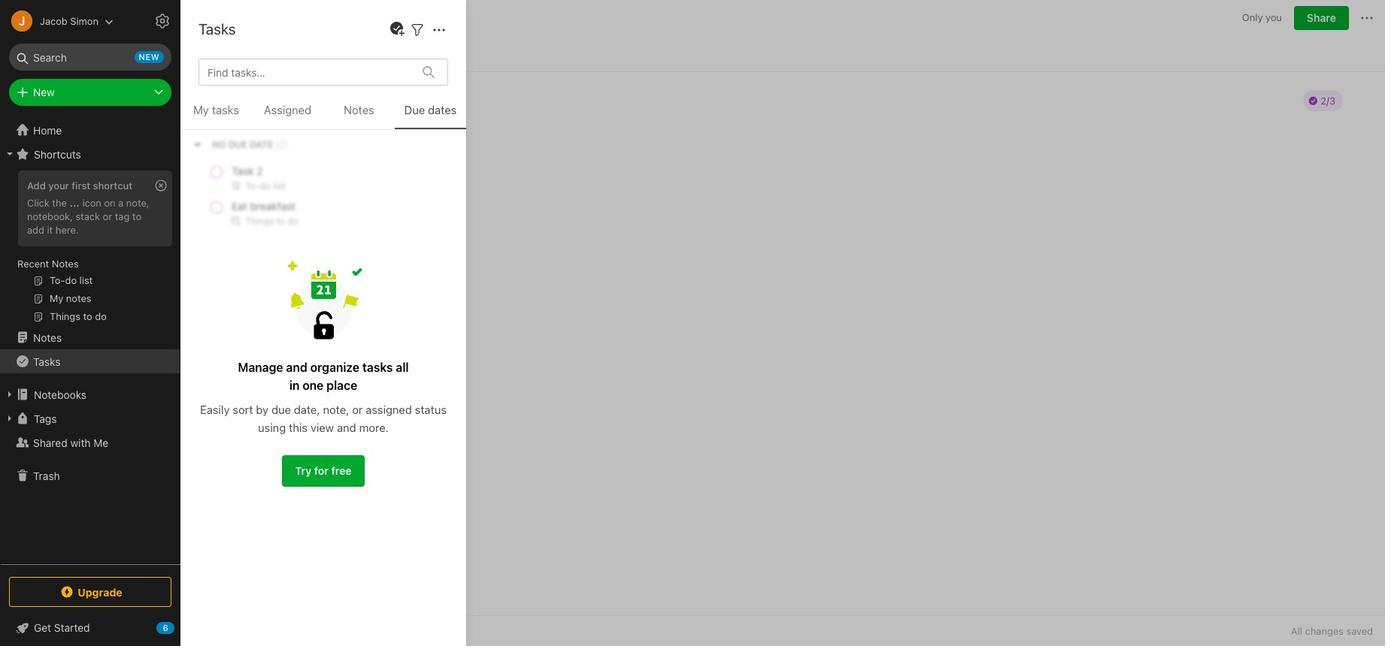 Task type: vqa. For each thing, say whether or not it's contained in the screenshot.
Home Link
yes



Task type: locate. For each thing, give the bounding box(es) containing it.
or up the more.
[[352, 403, 363, 417]]

notes button
[[323, 101, 395, 129]]

1 vertical spatial and
[[337, 421, 356, 435]]

it
[[47, 224, 53, 236]]

new task image
[[388, 20, 406, 38]]

0 horizontal spatial on
[[104, 197, 115, 209]]

notes up tasks button
[[33, 331, 62, 344]]

note, up to
[[126, 197, 149, 209]]

trash
[[33, 470, 60, 482]]

1 vertical spatial tasks
[[362, 361, 393, 375]]

get
[[34, 622, 51, 635]]

and inside manage and organize tasks all in one place
[[286, 361, 307, 375]]

only
[[1242, 11, 1263, 24]]

click to collapse image
[[175, 619, 186, 637]]

tasks
[[212, 103, 239, 117], [362, 361, 393, 375]]

0 horizontal spatial tasks
[[33, 355, 60, 368]]

0 vertical spatial notes
[[344, 103, 374, 117]]

organize
[[310, 361, 359, 375]]

add your first shortcut
[[27, 180, 132, 192]]

the
[[52, 197, 67, 209]]

and right view
[[337, 421, 356, 435]]

here.
[[56, 224, 79, 236]]

1 vertical spatial tasks
[[33, 355, 60, 368]]

tasks right my
[[212, 103, 239, 117]]

note,
[[126, 197, 149, 209], [323, 403, 349, 417]]

and inside easily sort by due date, note, or assigned status using this view and more.
[[337, 421, 356, 435]]

1 horizontal spatial note,
[[323, 403, 349, 417]]

tasks button
[[0, 350, 180, 374]]

assigned
[[366, 403, 412, 417]]

try for free
[[295, 465, 352, 478]]

group containing add your first shortcut
[[0, 166, 180, 332]]

Search text field
[[20, 44, 161, 71]]

on
[[249, 46, 262, 59], [104, 197, 115, 209]]

or inside easily sort by due date, note, or assigned status using this view and more.
[[352, 403, 363, 417]]

trash link
[[0, 464, 180, 488]]

tasks up notebooks
[[33, 355, 60, 368]]

all
[[396, 361, 409, 375]]

or
[[103, 210, 112, 223], [352, 403, 363, 417]]

group
[[0, 166, 180, 332]]

share
[[1307, 11, 1336, 24]]

upgrade button
[[9, 578, 171, 608]]

shared
[[33, 437, 67, 449]]

1 vertical spatial or
[[352, 403, 363, 417]]

upgrade
[[78, 586, 122, 599]]

0 vertical spatial tasks
[[212, 103, 239, 117]]

0 horizontal spatial or
[[103, 210, 112, 223]]

my
[[193, 103, 209, 117]]

home
[[33, 124, 62, 136]]

status
[[415, 403, 447, 417]]

1 vertical spatial note,
[[323, 403, 349, 417]]

shared with me link
[[0, 431, 180, 455]]

1 horizontal spatial on
[[249, 46, 262, 59]]

1 vertical spatial on
[[104, 197, 115, 209]]

and up in
[[286, 361, 307, 375]]

first
[[72, 180, 90, 192]]

dec
[[264, 46, 284, 59]]

tasks inside manage and organize tasks all in one place
[[362, 361, 393, 375]]

notebooks
[[34, 388, 87, 401]]

on left a
[[104, 197, 115, 209]]

notes inside button
[[344, 103, 374, 117]]

0 vertical spatial and
[[286, 361, 307, 375]]

due dates button
[[395, 101, 466, 129]]

2 vertical spatial notes
[[33, 331, 62, 344]]

tasks up edited
[[199, 20, 236, 38]]

try
[[295, 465, 312, 478]]

Help and Learning task checklist field
[[0, 617, 180, 641]]

note window element
[[180, 0, 1385, 647]]

and
[[286, 361, 307, 375], [337, 421, 356, 435]]

edited
[[216, 46, 247, 59]]

get started
[[34, 622, 90, 635]]

Note Editor text field
[[180, 72, 1385, 616]]

tree
[[0, 118, 180, 564]]

0 vertical spatial or
[[103, 210, 112, 223]]

notes right recent
[[52, 258, 79, 270]]

tree containing home
[[0, 118, 180, 564]]

assigned
[[264, 103, 311, 117]]

1 horizontal spatial tasks
[[362, 361, 393, 375]]

6
[[163, 623, 168, 633]]

due
[[272, 403, 291, 417]]

1 horizontal spatial or
[[352, 403, 363, 417]]

share button
[[1294, 6, 1349, 30]]

more.
[[359, 421, 389, 435]]

0 horizontal spatial note,
[[126, 197, 149, 209]]

jacob
[[40, 15, 67, 27]]

this
[[289, 421, 308, 435]]

filter tasks image
[[408, 21, 426, 39]]

More actions and view options field
[[426, 20, 448, 39]]

0 vertical spatial on
[[249, 46, 262, 59]]

or inside icon on a note, notebook, stack or tag to add it here.
[[103, 210, 112, 223]]

or for tag
[[103, 210, 112, 223]]

manage
[[238, 361, 283, 375]]

0 vertical spatial note,
[[126, 197, 149, 209]]

tasks left the 'all'
[[362, 361, 393, 375]]

settings image
[[153, 12, 171, 30]]

click the ...
[[27, 197, 80, 209]]

1 horizontal spatial tasks
[[199, 20, 236, 38]]

...
[[70, 197, 80, 209]]

tag
[[115, 210, 130, 223]]

note, up view
[[323, 403, 349, 417]]

click
[[27, 197, 49, 209]]

started
[[54, 622, 90, 635]]

on left dec
[[249, 46, 262, 59]]

tags button
[[0, 407, 180, 431]]

0 horizontal spatial tasks
[[212, 103, 239, 117]]

free
[[331, 465, 352, 478]]

all
[[1291, 626, 1302, 638]]

one
[[303, 379, 324, 393]]

0 horizontal spatial and
[[286, 361, 307, 375]]

or left tag
[[103, 210, 112, 223]]

notes left due
[[344, 103, 374, 117]]

only you
[[1242, 11, 1282, 24]]

in
[[289, 379, 300, 393]]

notes
[[344, 103, 374, 117], [52, 258, 79, 270], [33, 331, 62, 344]]

1 horizontal spatial and
[[337, 421, 356, 435]]

tasks inside the my tasks button
[[212, 103, 239, 117]]



Task type: describe. For each thing, give the bounding box(es) containing it.
more actions and view options image
[[430, 21, 448, 39]]

or for assigned
[[352, 403, 363, 417]]

expand note image
[[191, 9, 209, 27]]

notes inside "link"
[[33, 331, 62, 344]]

add
[[27, 224, 44, 236]]

2023
[[303, 46, 329, 59]]

icon on a note, notebook, stack or tag to add it here.
[[27, 197, 149, 236]]

1 vertical spatial notes
[[52, 258, 79, 270]]

shortcut
[[93, 180, 132, 192]]

to
[[132, 210, 141, 223]]

my tasks button
[[180, 101, 252, 129]]

dates
[[428, 103, 457, 117]]

13,
[[287, 46, 300, 59]]

recent notes
[[17, 258, 79, 270]]

on inside icon on a note, notebook, stack or tag to add it here.
[[104, 197, 115, 209]]

due
[[404, 103, 425, 117]]

sort
[[233, 403, 253, 417]]

you
[[1266, 11, 1282, 24]]

changes
[[1305, 626, 1344, 638]]

new
[[139, 52, 159, 62]]

assigned button
[[252, 101, 323, 129]]

new button
[[9, 79, 171, 106]]

saved
[[1346, 626, 1373, 638]]

note, inside easily sort by due date, note, or assigned status using this view and more.
[[323, 403, 349, 417]]

notebooks link
[[0, 383, 180, 407]]

me
[[93, 437, 108, 449]]

recent
[[17, 258, 49, 270]]

expand notebooks image
[[4, 389, 16, 401]]

using
[[258, 421, 286, 435]]

notebook,
[[27, 210, 73, 223]]

Filter tasks field
[[408, 20, 426, 39]]

shortcuts button
[[0, 142, 180, 166]]

tasks inside button
[[33, 355, 60, 368]]

home link
[[0, 118, 180, 142]]

due dates
[[404, 103, 457, 117]]

icon
[[82, 197, 101, 209]]

tags
[[34, 412, 57, 425]]

last edited on dec 13, 2023
[[193, 46, 329, 59]]

stack
[[76, 210, 100, 223]]

your
[[48, 180, 69, 192]]

shared with me
[[33, 437, 108, 449]]

on inside note window element
[[249, 46, 262, 59]]

note, inside icon on a note, notebook, stack or tag to add it here.
[[126, 197, 149, 209]]

with
[[70, 437, 91, 449]]

new search field
[[20, 44, 164, 71]]

manage and organize tasks all in one place
[[238, 361, 409, 393]]

easily
[[200, 403, 230, 417]]

my tasks
[[193, 103, 239, 117]]

date,
[[294, 403, 320, 417]]

simon
[[70, 15, 99, 27]]

place
[[327, 379, 357, 393]]

easily sort by due date, note, or assigned status using this view and more.
[[200, 403, 447, 435]]

new
[[33, 86, 55, 99]]

jacob simon
[[40, 15, 99, 27]]

0 vertical spatial tasks
[[199, 20, 236, 38]]

expand tags image
[[4, 413, 16, 425]]

by
[[256, 403, 269, 417]]

Find tasks… text field
[[202, 60, 414, 85]]

a
[[118, 197, 124, 209]]

all changes saved
[[1291, 626, 1373, 638]]

shortcuts
[[34, 148, 81, 161]]

last
[[193, 46, 213, 59]]

try for free button
[[282, 456, 364, 487]]

for
[[314, 465, 329, 478]]

Account field
[[0, 6, 114, 36]]

notes link
[[0, 326, 180, 350]]

add
[[27, 180, 46, 192]]

view
[[311, 421, 334, 435]]



